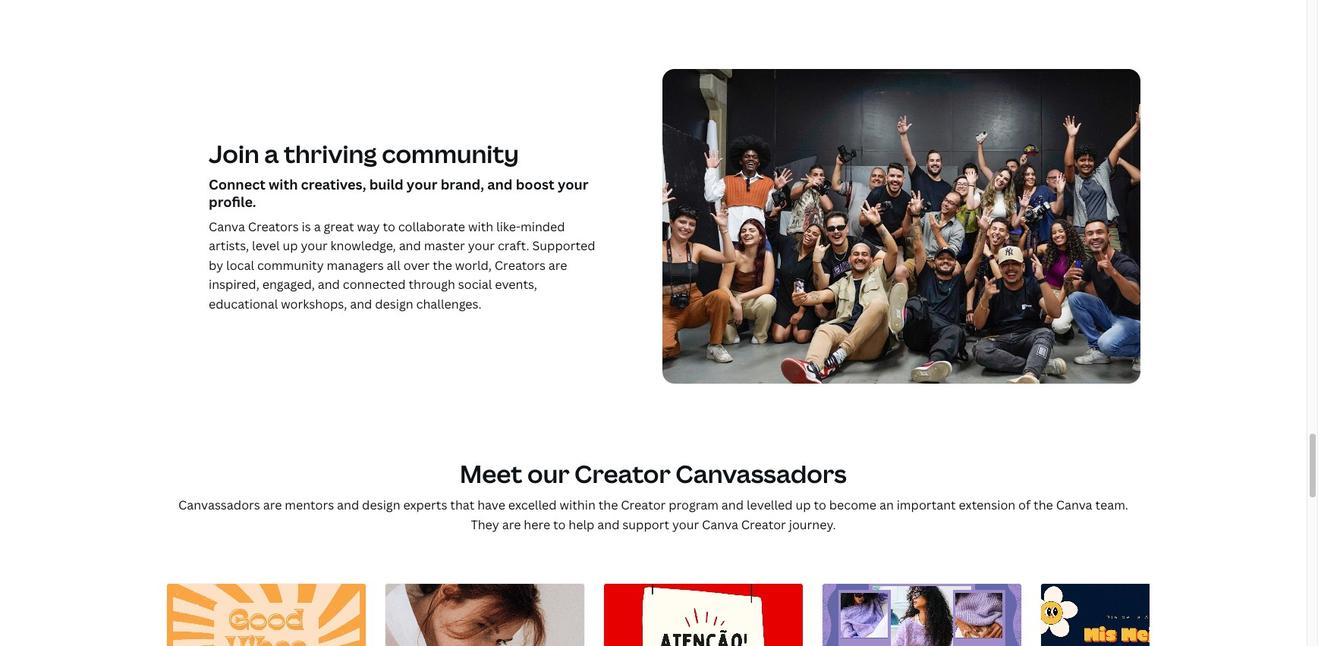 Task type: describe. For each thing, give the bounding box(es) containing it.
2 vertical spatial creator
[[741, 517, 786, 533]]

over
[[404, 257, 430, 274]]

0 horizontal spatial are
[[263, 497, 282, 514]]

1 horizontal spatial are
[[502, 517, 521, 533]]

canva inside join a thriving community connect with creatives, build your brand, and boost your profile. canva creators is a great way to collaborate with like-minded artists, level up your knowledge, and master your craft. supported by local community managers all over the world, creators are inspired, engaged, and connected through social events, educational workshops, and design challenges.
[[209, 218, 245, 235]]

up inside meet our creator canvassadors canvassadors are mentors and design experts that have excelled within the creator program and levelled up to become an important extension of the canva team. they are here to help and support your canva creator journey.
[[796, 497, 811, 514]]

an
[[880, 497, 894, 514]]

to for canvassadors
[[814, 497, 827, 514]]

your right boost
[[558, 175, 589, 193]]

help
[[569, 517, 595, 533]]

through
[[409, 277, 455, 293]]

join a thriving community connect with creatives, build your brand, and boost your profile. canva creators is a great way to collaborate with like-minded artists, level up your knowledge, and master your craft. supported by local community managers all over the world, creators are inspired, engaged, and connected through social events, educational workshops, and design challenges.
[[209, 138, 596, 313]]

and right the mentors
[[337, 497, 359, 514]]

boost
[[516, 175, 555, 193]]

level
[[252, 238, 280, 254]]

events,
[[495, 277, 537, 293]]

join
[[209, 138, 259, 170]]

by
[[209, 257, 223, 274]]

1 vertical spatial with
[[468, 218, 494, 235]]

and up over
[[399, 238, 421, 254]]

become
[[829, 497, 877, 514]]

build
[[369, 175, 404, 193]]

knowledge,
[[331, 238, 396, 254]]

1 horizontal spatial canvassadors
[[676, 458, 847, 491]]

managers
[[327, 257, 384, 274]]

challenges.
[[416, 296, 482, 313]]

excelled
[[508, 497, 557, 514]]

connect
[[209, 175, 266, 193]]

1 vertical spatial a
[[314, 218, 321, 235]]

design inside meet our creator canvassadors canvassadors are mentors and design experts that have excelled within the creator program and levelled up to become an important extension of the canva team. they are here to help and support your canva creator journey.
[[362, 497, 400, 514]]

collaborate
[[398, 218, 465, 235]]

profile.
[[209, 193, 256, 211]]

program
[[669, 497, 719, 514]]

team.
[[1096, 497, 1129, 514]]

extension
[[959, 497, 1016, 514]]

all
[[387, 257, 401, 274]]

and right "help"
[[598, 517, 620, 533]]

meet
[[460, 458, 523, 491]]

1 vertical spatial creator
[[621, 497, 666, 514]]

up inside join a thriving community connect with creatives, build your brand, and boost your profile. canva creators is a great way to collaborate with like-minded artists, level up your knowledge, and master your craft. supported by local community managers all over the world, creators are inspired, engaged, and connected through social events, educational workshops, and design challenges.
[[283, 238, 298, 254]]

and left boost
[[488, 175, 513, 193]]

your inside meet our creator canvassadors canvassadors are mentors and design experts that have excelled within the creator program and levelled up to become an important extension of the canva team. they are here to help and support your canva creator journey.
[[672, 517, 699, 533]]

2 horizontal spatial the
[[1034, 497, 1054, 514]]

our
[[528, 458, 570, 491]]

journey.
[[789, 517, 836, 533]]

and left levelled at the bottom of the page
[[722, 497, 744, 514]]

engaged,
[[262, 277, 315, 293]]

have
[[478, 497, 506, 514]]

levelled
[[747, 497, 793, 514]]

0 horizontal spatial with
[[269, 175, 298, 193]]

your down is at left
[[301, 238, 328, 254]]

within
[[560, 497, 596, 514]]

and up workshops,
[[318, 277, 340, 293]]



Task type: vqa. For each thing, say whether or not it's contained in the screenshot.
the leftmost community
yes



Task type: locate. For each thing, give the bounding box(es) containing it.
1 vertical spatial community
[[257, 257, 324, 274]]

are left here at the bottom
[[502, 517, 521, 533]]

0 vertical spatial canvassadors
[[676, 458, 847, 491]]

1 vertical spatial to
[[814, 497, 827, 514]]

1 horizontal spatial to
[[553, 517, 566, 533]]

are
[[549, 257, 567, 274], [263, 497, 282, 514], [502, 517, 521, 533]]

a right join in the top of the page
[[264, 138, 279, 170]]

0 vertical spatial to
[[383, 218, 395, 235]]

community up brand,
[[382, 138, 519, 170]]

2 horizontal spatial are
[[549, 257, 567, 274]]

local
[[226, 257, 254, 274]]

canva down program
[[702, 517, 739, 533]]

craft.
[[498, 238, 530, 254]]

1 horizontal spatial up
[[796, 497, 811, 514]]

social
[[458, 277, 492, 293]]

creator
[[575, 458, 671, 491], [621, 497, 666, 514], [741, 517, 786, 533]]

here
[[524, 517, 551, 533]]

inspired,
[[209, 277, 259, 293]]

1 horizontal spatial creators
[[495, 257, 546, 274]]

0 horizontal spatial to
[[383, 218, 395, 235]]

with right connect
[[269, 175, 298, 193]]

workshops,
[[281, 296, 347, 313]]

0 vertical spatial with
[[269, 175, 298, 193]]

0 vertical spatial canva
[[209, 218, 245, 235]]

design inside join a thriving community connect with creatives, build your brand, and boost your profile. canva creators is a great way to collaborate with like-minded artists, level up your knowledge, and master your craft. supported by local community managers all over the world, creators are inspired, engaged, and connected through social events, educational workshops, and design challenges.
[[375, 296, 413, 313]]

0 vertical spatial are
[[549, 257, 567, 274]]

minded
[[521, 218, 565, 235]]

world,
[[455, 257, 492, 274]]

the
[[433, 257, 452, 274], [599, 497, 618, 514], [1034, 497, 1054, 514]]

0 vertical spatial community
[[382, 138, 519, 170]]

1 horizontal spatial with
[[468, 218, 494, 235]]

community up engaged,
[[257, 257, 324, 274]]

with left like- on the left of page
[[468, 218, 494, 235]]

0 vertical spatial creators
[[248, 218, 299, 235]]

0 horizontal spatial a
[[264, 138, 279, 170]]

design left "experts"
[[362, 497, 400, 514]]

to right way
[[383, 218, 395, 235]]

2 horizontal spatial to
[[814, 497, 827, 514]]

up up journey.
[[796, 497, 811, 514]]

experts
[[403, 497, 447, 514]]

community
[[382, 138, 519, 170], [257, 257, 324, 274]]

2 vertical spatial are
[[502, 517, 521, 533]]

1 horizontal spatial the
[[599, 497, 618, 514]]

creator up support
[[621, 497, 666, 514]]

the right within
[[599, 497, 618, 514]]

0 horizontal spatial community
[[257, 257, 324, 274]]

canvassadors
[[676, 458, 847, 491], [178, 497, 260, 514]]

up
[[283, 238, 298, 254], [796, 497, 811, 514]]

are inside join a thriving community connect with creatives, build your brand, and boost your profile. canva creators is a great way to collaborate with like-minded artists, level up your knowledge, and master your craft. supported by local community managers all over the world, creators are inspired, engaged, and connected through social events, educational workshops, and design challenges.
[[549, 257, 567, 274]]

0 horizontal spatial canva
[[209, 218, 245, 235]]

2 vertical spatial canva
[[702, 517, 739, 533]]

meet our creator canvassadors canvassadors are mentors and design experts that have excelled within the creator program and levelled up to become an important extension of the canva team. they are here to help and support your canva creator journey.
[[178, 458, 1129, 533]]

educational
[[209, 296, 278, 313]]

the right the of
[[1034, 497, 1054, 514]]

1 vertical spatial creators
[[495, 257, 546, 274]]

your
[[407, 175, 438, 193], [558, 175, 589, 193], [301, 238, 328, 254], [468, 238, 495, 254], [672, 517, 699, 533]]

1 vertical spatial are
[[263, 497, 282, 514]]

the down master
[[433, 257, 452, 274]]

to
[[383, 218, 395, 235], [814, 497, 827, 514], [553, 517, 566, 533]]

are left the mentors
[[263, 497, 282, 514]]

supported
[[533, 238, 596, 254]]

your up "world,"
[[468, 238, 495, 254]]

0 horizontal spatial canvassadors
[[178, 497, 260, 514]]

0 vertical spatial up
[[283, 238, 298, 254]]

way
[[357, 218, 380, 235]]

canva up artists,
[[209, 218, 245, 235]]

0 horizontal spatial up
[[283, 238, 298, 254]]

1 horizontal spatial canva
[[702, 517, 739, 533]]

of
[[1019, 497, 1031, 514]]

they
[[471, 517, 499, 533]]

great
[[324, 218, 354, 235]]

that
[[450, 497, 475, 514]]

support
[[623, 517, 670, 533]]

1 horizontal spatial a
[[314, 218, 321, 235]]

canva
[[209, 218, 245, 235], [1056, 497, 1093, 514], [702, 517, 739, 533]]

1 vertical spatial design
[[362, 497, 400, 514]]

is
[[302, 218, 311, 235]]

master
[[424, 238, 465, 254]]

0 vertical spatial creator
[[575, 458, 671, 491]]

mentors
[[285, 497, 334, 514]]

1 vertical spatial canvassadors
[[178, 497, 260, 514]]

0 vertical spatial design
[[375, 296, 413, 313]]

1 horizontal spatial community
[[382, 138, 519, 170]]

2 vertical spatial to
[[553, 517, 566, 533]]

creator up within
[[575, 458, 671, 491]]

0 horizontal spatial the
[[433, 257, 452, 274]]

creators
[[248, 218, 299, 235], [495, 257, 546, 274]]

like-
[[496, 218, 521, 235]]

creators up events,
[[495, 257, 546, 274]]

the inside join a thriving community connect with creatives, build your brand, and boost your profile. canva creators is a great way to collaborate with like-minded artists, level up your knowledge, and master your craft. supported by local community managers all over the world, creators are inspired, engaged, and connected through social events, educational workshops, and design challenges.
[[433, 257, 452, 274]]

are down supported
[[549, 257, 567, 274]]

important
[[897, 497, 956, 514]]

0 horizontal spatial creators
[[248, 218, 299, 235]]

and
[[488, 175, 513, 193], [399, 238, 421, 254], [318, 277, 340, 293], [350, 296, 372, 313], [337, 497, 359, 514], [722, 497, 744, 514], [598, 517, 620, 533]]

your down program
[[672, 517, 699, 533]]

to up journey.
[[814, 497, 827, 514]]

thriving
[[284, 138, 377, 170]]

to inside join a thriving community connect with creatives, build your brand, and boost your profile. canva creators is a great way to collaborate with like-minded artists, level up your knowledge, and master your craft. supported by local community managers all over the world, creators are inspired, engaged, and connected through social events, educational workshops, and design challenges.
[[383, 218, 395, 235]]

and down connected
[[350, 296, 372, 313]]

creators up level on the top of the page
[[248, 218, 299, 235]]

0 vertical spatial a
[[264, 138, 279, 170]]

1 vertical spatial up
[[796, 497, 811, 514]]

connected
[[343, 277, 406, 293]]

to for community
[[383, 218, 395, 235]]

creatives,
[[301, 175, 366, 193]]

1 vertical spatial canva
[[1056, 497, 1093, 514]]

a
[[264, 138, 279, 170], [314, 218, 321, 235]]

your right build
[[407, 175, 438, 193]]

2 horizontal spatial canva
[[1056, 497, 1093, 514]]

brand,
[[441, 175, 484, 193]]

creator down levelled at the bottom of the page
[[741, 517, 786, 533]]

with
[[269, 175, 298, 193], [468, 218, 494, 235]]

to left "help"
[[553, 517, 566, 533]]

a right is at left
[[314, 218, 321, 235]]

design
[[375, 296, 413, 313], [362, 497, 400, 514]]

artists,
[[209, 238, 249, 254]]

up right level on the top of the page
[[283, 238, 298, 254]]

canva left "team."
[[1056, 497, 1093, 514]]

design down connected
[[375, 296, 413, 313]]



